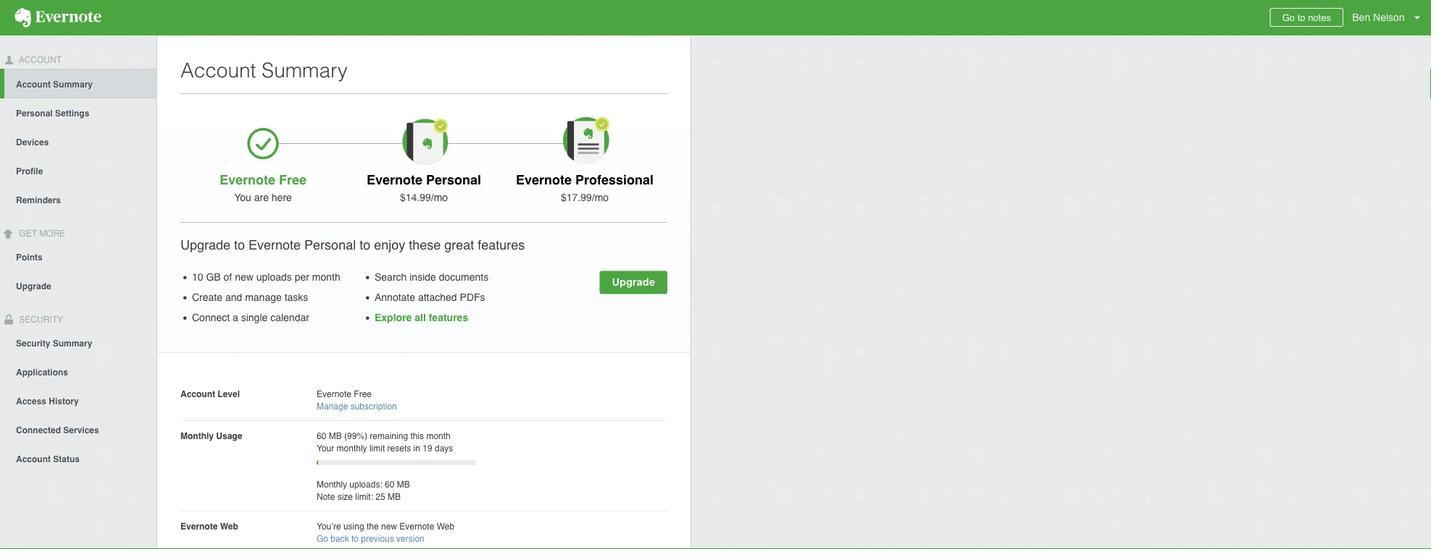 Task type: vqa. For each thing, say whether or not it's contained in the screenshot.
more field
no



Task type: describe. For each thing, give the bounding box(es) containing it.
using
[[343, 522, 364, 532]]

evernote for evernote web
[[180, 522, 218, 532]]

you're
[[317, 522, 341, 532]]

the
[[367, 522, 379, 532]]

attached
[[418, 292, 457, 304]]

calendar
[[270, 312, 309, 324]]

explore
[[375, 312, 412, 324]]

evernote for evernote free you are here
[[220, 172, 275, 187]]

personal settings
[[16, 109, 89, 119]]

get
[[19, 229, 37, 239]]

web inside the you're using the new evernote web go back to previous version
[[437, 522, 454, 532]]

reminders link
[[0, 185, 157, 214]]

to left enjoy
[[359, 238, 370, 253]]

history
[[49, 397, 79, 407]]

account inside account status link
[[16, 455, 51, 465]]

monthly
[[337, 444, 367, 454]]

personal inside 'evernote personal $14.99/ mo'
[[426, 172, 481, 187]]

connected services
[[16, 426, 99, 436]]

notes
[[1308, 12, 1331, 23]]

2 vertical spatial mb
[[388, 492, 401, 502]]

go to notes link
[[1270, 8, 1343, 27]]

mo for personal
[[434, 192, 448, 204]]

points
[[16, 253, 43, 263]]

free for evernote free manage subscription
[[354, 389, 372, 400]]

month inside 60 mb (99%) remaining this month your monthly limit resets in 19 days
[[426, 431, 451, 442]]

0 horizontal spatial personal
[[16, 109, 53, 119]]

limit
[[369, 444, 385, 454]]

note
[[317, 492, 335, 502]]

security summary
[[16, 339, 92, 349]]

upgrade to evernote personal to enjoy these great features
[[180, 238, 525, 253]]

account status
[[16, 455, 80, 465]]

security for security
[[17, 315, 63, 325]]

2 upgrade link from the left
[[0, 271, 157, 300]]

2 horizontal spatial upgrade
[[612, 276, 655, 288]]

resets
[[387, 444, 411, 454]]

settings
[[55, 109, 89, 119]]

documents
[[439, 272, 489, 283]]

1 upgrade link from the left
[[600, 271, 667, 295]]

uploads:
[[350, 480, 382, 490]]

your
[[317, 444, 334, 454]]

points link
[[0, 242, 157, 271]]

back
[[331, 534, 349, 545]]

status
[[53, 455, 80, 465]]

monthly uploads: 60 mb note size limit: 25 mb
[[317, 480, 410, 502]]

monthly for monthly usage
[[180, 431, 214, 442]]

0 vertical spatial features
[[478, 238, 525, 253]]

a
[[233, 312, 238, 324]]

1 horizontal spatial account summary
[[180, 59, 348, 82]]

annotate attached pdfs
[[375, 292, 485, 304]]

account summary link
[[4, 69, 157, 98]]

to up 10 gb of new uploads per month
[[234, 238, 245, 253]]

19
[[423, 444, 432, 454]]

gb
[[206, 272, 221, 283]]

evernote link
[[0, 0, 116, 36]]

1 horizontal spatial upgrade
[[180, 238, 230, 253]]

10 gb of new uploads per month
[[192, 272, 340, 283]]

profile link
[[0, 156, 157, 185]]

uploads
[[256, 272, 292, 283]]

manage
[[317, 402, 348, 412]]

of
[[224, 272, 232, 283]]

remaining
[[370, 431, 408, 442]]

to left notes
[[1297, 12, 1305, 23]]

connect a single calendar
[[192, 312, 309, 324]]

$14.99/
[[400, 192, 434, 204]]

this
[[410, 431, 424, 442]]

security for security summary
[[16, 339, 50, 349]]

personal settings link
[[0, 98, 157, 127]]

manage subscription link
[[317, 402, 397, 412]]

summary for security summary link on the left bottom
[[53, 339, 92, 349]]

previous
[[361, 534, 394, 545]]

account level
[[180, 389, 240, 400]]

ben nelson link
[[1349, 0, 1431, 36]]

to inside the you're using the new evernote web go back to previous version
[[351, 534, 359, 545]]

per
[[295, 272, 309, 283]]

search inside documents
[[375, 272, 489, 283]]

connected services link
[[0, 415, 157, 444]]

evernote personal $14.99/ mo
[[367, 172, 481, 204]]

limit:
[[355, 492, 373, 502]]

ben nelson
[[1352, 12, 1405, 23]]

monthly usage
[[180, 431, 242, 442]]

evernote free manage subscription
[[317, 389, 397, 412]]

$17.99/
[[561, 192, 595, 204]]

60 inside monthly uploads: 60 mb note size limit: 25 mb
[[385, 480, 394, 490]]

evernote free you are here
[[220, 172, 307, 204]]

get more
[[17, 229, 65, 239]]

applications
[[16, 368, 68, 378]]

evernote inside the you're using the new evernote web go back to previous version
[[399, 522, 434, 532]]

days
[[435, 444, 453, 454]]

you
[[234, 192, 251, 204]]

new for uploads
[[235, 272, 253, 283]]

explore all features link
[[375, 312, 468, 324]]



Task type: locate. For each thing, give the bounding box(es) containing it.
go inside the you're using the new evernote web go back to previous version
[[317, 534, 328, 545]]

0 horizontal spatial mo
[[434, 192, 448, 204]]

month right per
[[312, 272, 340, 283]]

account inside account summary link
[[16, 80, 51, 90]]

summary for account summary link
[[53, 80, 93, 90]]

0 horizontal spatial new
[[235, 272, 253, 283]]

60 up "your"
[[317, 431, 326, 442]]

mo inside 'evernote personal $14.99/ mo'
[[434, 192, 448, 204]]

mo inside evernote professional $17.99/ mo
[[595, 192, 609, 204]]

1 vertical spatial go
[[317, 534, 328, 545]]

evernote inside evernote free you are here
[[220, 172, 275, 187]]

1 mo from the left
[[434, 192, 448, 204]]

features right 'great'
[[478, 238, 525, 253]]

features down attached
[[429, 312, 468, 324]]

0 horizontal spatial monthly
[[180, 431, 214, 442]]

you're using the new evernote web go back to previous version
[[317, 522, 454, 545]]

go
[[1282, 12, 1295, 23], [317, 534, 328, 545]]

annotate
[[375, 292, 415, 304]]

go to notes
[[1282, 12, 1331, 23]]

reminders
[[16, 195, 61, 206]]

0 vertical spatial personal
[[16, 109, 53, 119]]

account summary
[[180, 59, 348, 82], [16, 80, 93, 90]]

mb right 25
[[388, 492, 401, 502]]

monthly left usage
[[180, 431, 214, 442]]

manage
[[245, 292, 282, 304]]

0 vertical spatial free
[[279, 172, 307, 187]]

1 horizontal spatial mo
[[595, 192, 609, 204]]

mb up "your"
[[329, 431, 342, 442]]

go inside go to notes link
[[1282, 12, 1295, 23]]

evernote for evernote free manage subscription
[[317, 389, 351, 400]]

devices link
[[0, 127, 157, 156]]

summary
[[262, 59, 348, 82], [53, 80, 93, 90], [53, 339, 92, 349]]

evernote inside evernote free manage subscription
[[317, 389, 351, 400]]

0 vertical spatial security
[[17, 315, 63, 325]]

evernote inside evernote professional $17.99/ mo
[[516, 172, 572, 187]]

1 horizontal spatial go
[[1282, 12, 1295, 23]]

monthly inside monthly uploads: 60 mb note size limit: 25 mb
[[317, 480, 347, 490]]

(99%)
[[344, 431, 367, 442]]

size
[[337, 492, 353, 502]]

0 vertical spatial go
[[1282, 12, 1295, 23]]

1 horizontal spatial new
[[381, 522, 397, 532]]

to
[[1297, 12, 1305, 23], [234, 238, 245, 253], [359, 238, 370, 253], [351, 534, 359, 545]]

monthly up note
[[317, 480, 347, 490]]

1 vertical spatial security
[[16, 339, 50, 349]]

new right 'of' at left
[[235, 272, 253, 283]]

new for evernote
[[381, 522, 397, 532]]

account
[[17, 55, 62, 65], [180, 59, 256, 82], [16, 80, 51, 90], [180, 389, 215, 400], [16, 455, 51, 465]]

60
[[317, 431, 326, 442], [385, 480, 394, 490]]

mb inside 60 mb (99%) remaining this month your monthly limit resets in 19 days
[[329, 431, 342, 442]]

1 horizontal spatial features
[[478, 238, 525, 253]]

pdfs
[[460, 292, 485, 304]]

1 vertical spatial mb
[[397, 480, 410, 490]]

nelson
[[1373, 12, 1405, 23]]

great
[[444, 238, 474, 253]]

mo down professional
[[595, 192, 609, 204]]

free up manage subscription link
[[354, 389, 372, 400]]

connect
[[192, 312, 230, 324]]

to down using
[[351, 534, 359, 545]]

more
[[39, 229, 65, 239]]

security up applications
[[16, 339, 50, 349]]

new right the at bottom left
[[381, 522, 397, 532]]

25
[[376, 492, 385, 502]]

inside
[[410, 272, 436, 283]]

0 horizontal spatial upgrade
[[16, 282, 51, 292]]

web
[[220, 522, 238, 532], [437, 522, 454, 532]]

0 vertical spatial new
[[235, 272, 253, 283]]

upgrade link
[[600, 271, 667, 295], [0, 271, 157, 300]]

free inside evernote free manage subscription
[[354, 389, 372, 400]]

security
[[17, 315, 63, 325], [16, 339, 50, 349]]

1 web from the left
[[220, 522, 238, 532]]

create and manage tasks
[[192, 292, 308, 304]]

1 vertical spatial features
[[429, 312, 468, 324]]

2 mo from the left
[[595, 192, 609, 204]]

evernote inside 'evernote personal $14.99/ mo'
[[367, 172, 422, 187]]

1 horizontal spatial web
[[437, 522, 454, 532]]

1 horizontal spatial upgrade link
[[600, 271, 667, 295]]

0 vertical spatial 60
[[317, 431, 326, 442]]

0 horizontal spatial account summary
[[16, 80, 93, 90]]

enjoy
[[374, 238, 405, 253]]

1 vertical spatial free
[[354, 389, 372, 400]]

0 vertical spatial month
[[312, 272, 340, 283]]

60 mb (99%) remaining this month your monthly limit resets in 19 days
[[317, 431, 453, 454]]

0 horizontal spatial 60
[[317, 431, 326, 442]]

access
[[16, 397, 46, 407]]

0 horizontal spatial month
[[312, 272, 340, 283]]

version
[[396, 534, 424, 545]]

1 vertical spatial new
[[381, 522, 397, 532]]

1 vertical spatial monthly
[[317, 480, 347, 490]]

0 horizontal spatial go
[[317, 534, 328, 545]]

1 vertical spatial 60
[[385, 480, 394, 490]]

go back to previous version link
[[317, 534, 424, 545]]

0 vertical spatial monthly
[[180, 431, 214, 442]]

personal up $14.99/
[[426, 172, 481, 187]]

monthly for monthly uploads: 60 mb note size limit: 25 mb
[[317, 480, 347, 490]]

services
[[63, 426, 99, 436]]

1 horizontal spatial free
[[354, 389, 372, 400]]

and
[[225, 292, 242, 304]]

access history
[[16, 397, 79, 407]]

go left notes
[[1282, 12, 1295, 23]]

new
[[235, 272, 253, 283], [381, 522, 397, 532]]

1 vertical spatial personal
[[426, 172, 481, 187]]

free inside evernote free you are here
[[279, 172, 307, 187]]

in
[[413, 444, 420, 454]]

are
[[254, 192, 269, 204]]

0 horizontal spatial features
[[429, 312, 468, 324]]

60 inside 60 mb (99%) remaining this month your monthly limit resets in 19 days
[[317, 431, 326, 442]]

0 horizontal spatial web
[[220, 522, 238, 532]]

level
[[218, 389, 240, 400]]

1 vertical spatial month
[[426, 431, 451, 442]]

mo for professional
[[595, 192, 609, 204]]

profile
[[16, 167, 43, 177]]

access history link
[[0, 386, 157, 415]]

1 horizontal spatial monthly
[[317, 480, 347, 490]]

2 horizontal spatial personal
[[426, 172, 481, 187]]

security inside security summary link
[[16, 339, 50, 349]]

new inside the you're using the new evernote web go back to previous version
[[381, 522, 397, 532]]

single
[[241, 312, 268, 324]]

0 horizontal spatial upgrade link
[[0, 271, 157, 300]]

month up "days"
[[426, 431, 451, 442]]

1 horizontal spatial personal
[[304, 238, 356, 253]]

tasks
[[285, 292, 308, 304]]

devices
[[16, 138, 49, 148]]

applications link
[[0, 358, 157, 386]]

0 horizontal spatial free
[[279, 172, 307, 187]]

evernote for evernote personal $14.99/ mo
[[367, 172, 422, 187]]

all
[[415, 312, 426, 324]]

create
[[192, 292, 222, 304]]

explore all features
[[375, 312, 468, 324]]

10
[[192, 272, 203, 283]]

2 vertical spatial personal
[[304, 238, 356, 253]]

personal up devices
[[16, 109, 53, 119]]

go down you're
[[317, 534, 328, 545]]

monthly
[[180, 431, 214, 442], [317, 480, 347, 490]]

mo up "these"
[[434, 192, 448, 204]]

evernote for evernote professional $17.99/ mo
[[516, 172, 572, 187]]

here
[[272, 192, 292, 204]]

upgrade
[[180, 238, 230, 253], [612, 276, 655, 288], [16, 282, 51, 292]]

2 web from the left
[[437, 522, 454, 532]]

professional
[[575, 172, 654, 187]]

ben
[[1352, 12, 1370, 23]]

connected
[[16, 426, 61, 436]]

month
[[312, 272, 340, 283], [426, 431, 451, 442]]

evernote image
[[0, 8, 116, 28]]

personal
[[16, 109, 53, 119], [426, 172, 481, 187], [304, 238, 356, 253]]

evernote professional $17.99/ mo
[[516, 172, 654, 204]]

60 up 25
[[385, 480, 394, 490]]

personal up per
[[304, 238, 356, 253]]

usage
[[216, 431, 242, 442]]

1 horizontal spatial month
[[426, 431, 451, 442]]

free for evernote free you are here
[[279, 172, 307, 187]]

1 horizontal spatial 60
[[385, 480, 394, 490]]

security up security summary
[[17, 315, 63, 325]]

mb down resets
[[397, 480, 410, 490]]

0 vertical spatial mb
[[329, 431, 342, 442]]

evernote web
[[180, 522, 238, 532]]

free up here
[[279, 172, 307, 187]]

features
[[478, 238, 525, 253], [429, 312, 468, 324]]

security summary link
[[0, 329, 157, 358]]



